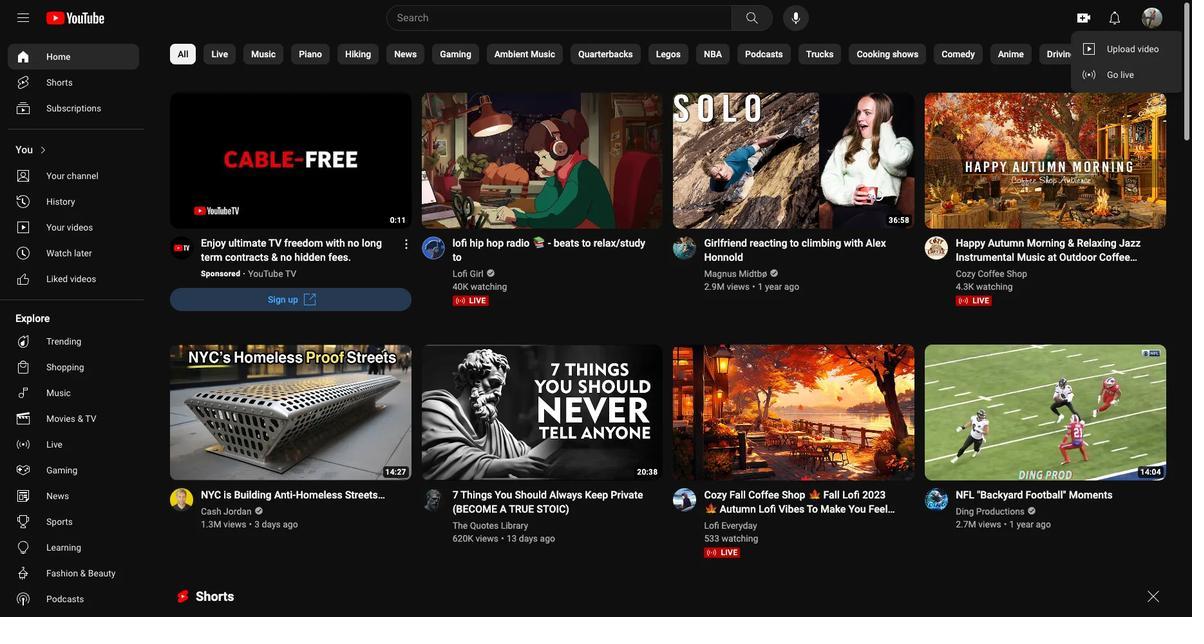 Task type: locate. For each thing, give the bounding box(es) containing it.
0 horizontal spatial shorts
[[46, 77, 73, 88]]

go live link
[[1072, 62, 1185, 88], [1072, 62, 1185, 88]]

youtube
[[248, 269, 283, 279]]

1 vertical spatial year
[[1017, 519, 1034, 529]]

fall up and at the right bottom of the page
[[730, 489, 746, 501]]

2 horizontal spatial live status
[[956, 296, 992, 306]]

watching
[[471, 281, 507, 292], [977, 281, 1013, 292], [722, 533, 759, 544]]

watching inside cozy coffee shop 4.3k watching
[[977, 281, 1013, 292]]

the quotes library
[[453, 520, 528, 531]]

views down quotes
[[476, 533, 499, 544]]

0 horizontal spatial you
[[15, 144, 33, 156]]

you inside 7 things you should always keep private (become a true stoic)
[[495, 489, 513, 501]]

1 horizontal spatial watching
[[722, 533, 759, 544]]

autumn
[[988, 237, 1025, 249], [720, 503, 756, 515]]

lofi
[[453, 237, 467, 249]]

gaming down movies
[[46, 465, 78, 476]]

1 horizontal spatial days
[[519, 533, 538, 544]]

fall up the make
[[824, 489, 840, 501]]

to right beats
[[582, 237, 591, 249]]

history
[[46, 197, 75, 207]]

with up fees.
[[326, 237, 345, 249]]

1 horizontal spatial tv
[[269, 237, 282, 249]]

2 vertical spatial tv
[[85, 414, 96, 424]]

building
[[234, 489, 272, 501]]

you link
[[8, 137, 139, 163], [8, 137, 139, 163]]

live status
[[453, 296, 489, 306], [956, 296, 992, 306], [705, 547, 741, 558]]

with inside enjoy ultimate tv freedom with no long term contracts & no hidden fees.
[[326, 237, 345, 249]]

1 horizontal spatial you
[[495, 489, 513, 501]]

coffee down instrumental
[[978, 269, 1005, 279]]

watching down everyday
[[722, 533, 759, 544]]

2 horizontal spatial watching
[[977, 281, 1013, 292]]

1 vertical spatial cozy
[[705, 489, 727, 501]]

your
[[46, 171, 65, 181], [46, 222, 65, 233]]

hiking
[[345, 49, 371, 59]]

watching down cozy coffee shop link
[[977, 281, 1013, 292]]

1 down midtbø
[[758, 281, 763, 292]]

🍁 up to
[[808, 489, 821, 501]]

36:58 link
[[674, 93, 915, 230]]

1 horizontal spatial shop
[[956, 265, 980, 278]]

0 vertical spatial coffee
[[1100, 251, 1131, 263]]

the quotes library link
[[453, 519, 529, 532]]

anime
[[999, 49, 1024, 59]]

music inside happy autumn morning & relaxing jazz instrumental music at outdoor coffee shop ambience for working
[[1017, 251, 1046, 263]]

music up for
[[1017, 251, 1046, 263]]

0 horizontal spatial 1
[[758, 281, 763, 292]]

1 vertical spatial coffee
[[978, 269, 1005, 279]]

0 horizontal spatial podcasts
[[46, 594, 84, 604]]

1 horizontal spatial 1
[[1010, 519, 1015, 529]]

0 horizontal spatial shop
[[782, 489, 806, 501]]

your for your channel
[[46, 171, 65, 181]]

1 horizontal spatial with
[[844, 237, 864, 249]]

movies
[[46, 414, 75, 424]]

1 vertical spatial your
[[46, 222, 65, 233]]

music up movies
[[46, 388, 71, 398]]

0 vertical spatial tv
[[269, 237, 282, 249]]

None search field
[[363, 5, 775, 31]]

13
[[507, 533, 517, 544]]

warm
[[705, 517, 732, 529]]

& up outdoor
[[1068, 237, 1075, 249]]

go to channel: youtube tv. image
[[170, 236, 193, 260]]

music
[[251, 49, 276, 59], [531, 49, 555, 59], [1017, 251, 1046, 263], [46, 388, 71, 398]]

0 vertical spatial 1 year ago
[[758, 281, 800, 292]]

news right hiking
[[394, 49, 417, 59]]

1 horizontal spatial coffee
[[978, 269, 1005, 279]]

enjoy ultimate tv freedom with no long term contracts & no hidden fees.
[[201, 237, 382, 263]]

lofi up the make
[[843, 489, 860, 501]]

morning
[[1027, 237, 1066, 249]]

live status down '4.3k'
[[956, 296, 992, 306]]

0 vertical spatial autumn
[[988, 237, 1025, 249]]

1 horizontal spatial podcasts
[[746, 49, 783, 59]]

girlfriend reacting to climbing with alex honnold link
[[705, 236, 900, 265]]

0 horizontal spatial live
[[470, 296, 486, 305]]

gaming left ambient
[[440, 49, 472, 59]]

coffee up peaceful at right bottom
[[749, 489, 780, 501]]

0 horizontal spatial cozy
[[705, 489, 727, 501]]

& up youtube tv
[[271, 251, 278, 263]]

0 horizontal spatial live status
[[453, 296, 489, 306]]

2 with from the left
[[844, 237, 864, 249]]

live down 40k watching
[[470, 296, 486, 305]]

shorts link
[[8, 70, 139, 95], [8, 70, 139, 95]]

1 vertical spatial autumn
[[720, 503, 756, 515]]

keep
[[585, 489, 608, 501]]

1 horizontal spatial shorts
[[196, 589, 234, 604]]

views down magnus midtbø link
[[727, 281, 750, 292]]

0 vertical spatial 1
[[758, 281, 763, 292]]

1 horizontal spatial live
[[212, 49, 228, 59]]

productions
[[977, 506, 1025, 516]]

watch
[[46, 248, 72, 258]]

tv inside enjoy ultimate tv freedom with no long term contracts & no hidden fees.
[[269, 237, 282, 249]]

0:11 link
[[170, 93, 412, 230]]

0 vertical spatial 🍁
[[808, 489, 821, 501]]

cash jordan link
[[201, 505, 253, 518]]

news link
[[8, 483, 139, 509], [8, 483, 139, 509]]

live down '4.3k'
[[973, 296, 990, 305]]

days right 13
[[519, 533, 538, 544]]

live status for lofi hip hop radio 📚 - beats to relax/study to
[[453, 296, 489, 306]]

girlfriend
[[705, 237, 747, 249]]

shop inside "cozy fall coffee shop 🍁 fall lofi 2023 🍁 autumn lofi vibes to make you feel warm and peaceful"
[[782, 489, 806, 501]]

year down productions
[[1017, 519, 1034, 529]]

with left alex
[[844, 237, 864, 249]]

views down ding productions at right
[[979, 519, 1002, 529]]

shop up vibes in the bottom right of the page
[[782, 489, 806, 501]]

tv for ultimate
[[269, 237, 282, 249]]

0 horizontal spatial autumn
[[720, 503, 756, 515]]

1 year ago down midtbø
[[758, 281, 800, 292]]

days
[[262, 519, 281, 529], [519, 533, 538, 544]]

1 your from the top
[[46, 171, 65, 181]]

shop up '4.3k'
[[956, 265, 980, 278]]

explore
[[15, 312, 50, 325]]

0 vertical spatial your
[[46, 171, 65, 181]]

action-
[[1099, 49, 1128, 59]]

with for alex
[[844, 237, 864, 249]]

news up sports
[[46, 491, 69, 501]]

0 vertical spatial no
[[348, 237, 359, 249]]

0 vertical spatial shorts
[[46, 77, 73, 88]]

0 horizontal spatial with
[[326, 237, 345, 249]]

1 vertical spatial podcasts
[[46, 594, 84, 604]]

videos up later
[[67, 222, 93, 233]]

2 vertical spatial coffee
[[749, 489, 780, 501]]

videos for your videos
[[67, 222, 93, 233]]

1 horizontal spatial no
[[348, 237, 359, 249]]

views down jordan
[[224, 519, 246, 529]]

autumn up and at the right bottom of the page
[[720, 503, 756, 515]]

lofi hip hop radio 📚 - beats to relax/study to
[[453, 237, 646, 263]]

to right reacting
[[790, 237, 799, 249]]

tv right "ultimate"
[[269, 237, 282, 249]]

live status down 40k watching
[[453, 296, 489, 306]]

no
[[348, 237, 359, 249], [280, 251, 292, 263]]

🍁
[[808, 489, 821, 501], [705, 503, 717, 515]]

youtube tv
[[248, 269, 296, 279]]

0 horizontal spatial live
[[46, 439, 63, 450]]

1 horizontal spatial to
[[582, 237, 591, 249]]

videos down later
[[70, 274, 96, 284]]

0 vertical spatial year
[[765, 281, 782, 292]]

climbing
[[802, 237, 842, 249]]

14:04 link
[[925, 345, 1167, 482]]

4.3k
[[956, 281, 974, 292]]

& inside happy autumn morning & relaxing jazz instrumental music at outdoor coffee shop ambience for working
[[1068, 237, 1075, 249]]

lofi inside lofi girl link
[[453, 269, 468, 279]]

ago
[[785, 281, 800, 292], [283, 519, 298, 529], [1036, 519, 1051, 529], [540, 533, 555, 544]]

0 vertical spatial videos
[[67, 222, 93, 233]]

1 vertical spatial videos
[[70, 274, 96, 284]]

cozy fall coffee shop 🍁 fall lofi 2023 🍁 autumn lofi vibes to make you feel warm and peaceful by lofi everyday  125,377 views element
[[705, 488, 900, 529]]

music left piano
[[251, 49, 276, 59]]

learning
[[46, 543, 81, 553]]

0 horizontal spatial no
[[280, 251, 292, 263]]

fees.
[[328, 251, 351, 263]]

🍁 up warm
[[705, 503, 717, 515]]

cozy up warm
[[705, 489, 727, 501]]

cash
[[201, 506, 221, 516]]

trending
[[46, 336, 81, 347]]

news inside tab list
[[394, 49, 417, 59]]

music link
[[8, 380, 139, 406], [8, 380, 139, 406]]

ago down girlfriend reacting to climbing with alex honnold on the right top
[[785, 281, 800, 292]]

shop left for
[[1007, 269, 1028, 279]]

0 vertical spatial podcasts
[[746, 49, 783, 59]]

1 year ago down the nfl "backyard football" moments link
[[1010, 519, 1051, 529]]

and
[[734, 517, 752, 529]]

2 horizontal spatial shop
[[1007, 269, 1028, 279]]

hip
[[470, 237, 484, 249]]

1 with from the left
[[326, 237, 345, 249]]

no left long
[[348, 237, 359, 249]]

2 your from the top
[[46, 222, 65, 233]]

podcasts right nba on the top
[[746, 49, 783, 59]]

cozy inside "cozy fall coffee shop 🍁 fall lofi 2023 🍁 autumn lofi vibes to make you feel warm and peaceful"
[[705, 489, 727, 501]]

ago down football"
[[1036, 519, 1051, 529]]

1 vertical spatial 1 year ago
[[1010, 519, 1051, 529]]

no up youtube tv
[[280, 251, 292, 263]]

1 horizontal spatial cozy
[[956, 269, 976, 279]]

1 vertical spatial 🍁
[[705, 503, 717, 515]]

subscriptions link
[[8, 95, 139, 121], [8, 95, 139, 121]]

1 horizontal spatial news
[[394, 49, 417, 59]]

liked videos
[[46, 274, 96, 284]]

live down movies
[[46, 439, 63, 450]]

live status for cozy fall coffee shop 🍁 fall lofi 2023 🍁 autumn lofi vibes to make you feel warm and peaceful
[[705, 547, 741, 558]]

to down lofi
[[453, 251, 462, 263]]

you
[[15, 144, 33, 156], [495, 489, 513, 501], [849, 503, 866, 515]]

620k
[[453, 533, 474, 544]]

0 vertical spatial you
[[15, 144, 33, 156]]

1 vertical spatial no
[[280, 251, 292, 263]]

1 horizontal spatial autumn
[[988, 237, 1025, 249]]

your videos link
[[8, 215, 139, 240], [8, 215, 139, 240]]

movies & tv link
[[8, 406, 139, 432], [8, 406, 139, 432]]

1 horizontal spatial live status
[[705, 547, 741, 558]]

nfl "backyard football" moments by ding productions 2,766,390 views 1 year ago 14 minutes, 4 seconds element
[[956, 488, 1113, 502]]

lofi up 40k
[[453, 269, 468, 279]]

quotes
[[470, 520, 499, 531]]

0 horizontal spatial tv
[[85, 414, 96, 424]]

coffee down "jazz"
[[1100, 251, 1131, 263]]

tv right movies
[[85, 414, 96, 424]]

36:58
[[889, 216, 910, 225]]

days right 3
[[262, 519, 281, 529]]

0 vertical spatial days
[[262, 519, 281, 529]]

1 vertical spatial days
[[519, 533, 538, 544]]

year down midtbø
[[765, 281, 782, 292]]

1 horizontal spatial gaming
[[440, 49, 472, 59]]

girlfriend reacting to climbing with alex honnold by magnus midtbø 2,985,267 views 1 year ago 36 minutes from your watch later playlist element
[[705, 236, 900, 265]]

live down lofi everyday 533 watching
[[721, 548, 738, 557]]

magnus midtbø
[[705, 269, 767, 279]]

2 vertical spatial you
[[849, 503, 866, 515]]

2 horizontal spatial you
[[849, 503, 866, 515]]

14 minutes, 27 seconds element
[[386, 467, 406, 477]]

tv down enjoy ultimate tv freedom with no long term contracts & no hidden fees.
[[285, 269, 296, 279]]

liked videos link
[[8, 266, 139, 292], [8, 266, 139, 292]]

1 vertical spatial you
[[495, 489, 513, 501]]

0 horizontal spatial 1 year ago
[[758, 281, 800, 292]]

coffee inside cozy coffee shop 4.3k watching
[[978, 269, 1005, 279]]

0 vertical spatial news
[[394, 49, 417, 59]]

ago down the 'stoic)' at the left bottom
[[540, 533, 555, 544]]

1 horizontal spatial 1 year ago
[[1010, 519, 1051, 529]]

tab list
[[170, 36, 1193, 72]]

is
[[224, 489, 232, 501]]

year for "backyard
[[1017, 519, 1034, 529]]

watching inside lofi everyday 533 watching
[[722, 533, 759, 544]]

shopping
[[46, 362, 84, 372]]

reacting
[[750, 237, 788, 249]]

1 vertical spatial 1
[[1010, 519, 1015, 529]]

upload video link
[[1072, 36, 1185, 62], [1072, 36, 1185, 62]]

0 vertical spatial gaming
[[440, 49, 472, 59]]

ago for anti-
[[283, 519, 298, 529]]

alex
[[866, 237, 886, 249]]

history link
[[8, 189, 139, 215], [8, 189, 139, 215]]

1 for "backyard
[[1010, 519, 1015, 529]]

podcasts down fashion
[[46, 594, 84, 604]]

with inside girlfriend reacting to climbing with alex honnold
[[844, 237, 864, 249]]

2 horizontal spatial live
[[973, 296, 990, 305]]

ago down nyc is building anti-homeless streets… link
[[283, 519, 298, 529]]

autumn up instrumental
[[988, 237, 1025, 249]]

live
[[212, 49, 228, 59], [46, 439, 63, 450]]

14:04
[[1141, 467, 1162, 477]]

1 vertical spatial live
[[46, 439, 63, 450]]

0 vertical spatial cozy
[[956, 269, 976, 279]]

happy autumn morning & relaxing jazz instrumental music at outdoor coffee shop ambience for working by cozy coffee shop 1,780,405 views element
[[956, 236, 1151, 278]]

watching down girl
[[471, 281, 507, 292]]

cozy coffee shop image
[[925, 236, 949, 260]]

lofi up peaceful at right bottom
[[759, 503, 776, 515]]

1 down productions
[[1010, 519, 1015, 529]]

20:38
[[637, 467, 658, 477]]

1 vertical spatial gaming
[[46, 465, 78, 476]]

tab list containing all
[[170, 36, 1193, 72]]

beats
[[554, 237, 580, 249]]

2 horizontal spatial to
[[790, 237, 799, 249]]

0 horizontal spatial year
[[765, 281, 782, 292]]

autumn inside happy autumn morning & relaxing jazz instrumental music at outdoor coffee shop ambience for working
[[988, 237, 1025, 249]]

2 horizontal spatial coffee
[[1100, 251, 1131, 263]]

lofi up 533
[[705, 520, 720, 531]]

0 horizontal spatial fall
[[730, 489, 746, 501]]

1.3m
[[201, 519, 221, 529]]

14 minutes, 4 seconds element
[[1141, 467, 1162, 477]]

cozy up '4.3k'
[[956, 269, 976, 279]]

your up watch
[[46, 222, 65, 233]]

your up the history
[[46, 171, 65, 181]]

1 horizontal spatial fall
[[824, 489, 840, 501]]

live status down 533
[[705, 547, 741, 558]]

1 horizontal spatial live
[[721, 548, 738, 557]]

0 horizontal spatial days
[[262, 519, 281, 529]]

home link
[[8, 44, 139, 70], [8, 44, 139, 70]]

live right 'all'
[[212, 49, 228, 59]]

go to channel: youtube tv. element
[[248, 269, 296, 279]]

with for no
[[326, 237, 345, 249]]

cozy inside cozy coffee shop 4.3k watching
[[956, 269, 976, 279]]

magnus midtbø link
[[705, 267, 768, 280]]

1 vertical spatial news
[[46, 491, 69, 501]]

ding productions
[[956, 506, 1025, 516]]

0 horizontal spatial coffee
[[749, 489, 780, 501]]

lofi inside lofi everyday 533 watching
[[705, 520, 720, 531]]

533
[[705, 533, 720, 544]]

1 vertical spatial shorts
[[196, 589, 234, 604]]

0 vertical spatial live
[[212, 49, 228, 59]]

live for happy autumn morning & relaxing jazz instrumental music at outdoor coffee shop ambience for working
[[973, 296, 990, 305]]

1 horizontal spatial year
[[1017, 519, 1034, 529]]

live
[[470, 296, 486, 305], [973, 296, 990, 305], [721, 548, 738, 557]]

2 horizontal spatial tv
[[285, 269, 296, 279]]

live for cozy fall coffee shop 🍁 fall lofi 2023 🍁 autumn lofi vibes to make you feel warm and peaceful
[[721, 548, 738, 557]]

coffee inside happy autumn morning & relaxing jazz instrumental music at outdoor coffee shop ambience for working
[[1100, 251, 1131, 263]]



Task type: vqa. For each thing, say whether or not it's contained in the screenshot.
News link
yes



Task type: describe. For each thing, give the bounding box(es) containing it.
1 horizontal spatial 🍁
[[808, 489, 821, 501]]

& left beauty
[[80, 568, 86, 579]]

cash jordan
[[201, 506, 252, 516]]

honnold
[[705, 251, 744, 263]]

action-adventure game
[[1099, 49, 1193, 59]]

for
[[1031, 265, 1044, 278]]

make
[[821, 503, 846, 515]]

0 horizontal spatial 🍁
[[705, 503, 717, 515]]

cozy for cozy coffee shop 4.3k watching
[[956, 269, 976, 279]]

gaming inside tab list
[[440, 49, 472, 59]]

everyday
[[722, 520, 757, 531]]

fashion
[[46, 568, 78, 579]]

home
[[46, 52, 71, 62]]

3
[[255, 519, 260, 529]]

a
[[500, 503, 507, 515]]

days for anti-
[[262, 519, 281, 529]]

live for lofi hip hop radio 📚 - beats to relax/study to
[[470, 296, 486, 305]]

cozy coffee shop 4.3k watching
[[956, 269, 1028, 292]]

1 year ago for reacting
[[758, 281, 800, 292]]

hidden
[[295, 251, 326, 263]]

hop
[[487, 237, 504, 249]]

tv for &
[[85, 414, 96, 424]]

driving
[[1048, 49, 1076, 59]]

📚
[[532, 237, 545, 249]]

homeless
[[296, 489, 343, 501]]

working
[[1047, 265, 1085, 278]]

ding productions image
[[925, 488, 949, 511]]

Sign up text field
[[268, 294, 298, 305]]

streets…
[[345, 489, 385, 501]]

long
[[362, 237, 382, 249]]

cash jordan image
[[170, 488, 193, 511]]

at
[[1048, 251, 1057, 263]]

7 things you should always keep private  (become a true stoic) by the quotes library 620,566 views 13 days ago 20 minutes element
[[453, 488, 648, 516]]

jazz
[[1120, 237, 1141, 249]]

radio
[[507, 237, 530, 249]]

coffee inside "cozy fall coffee shop 🍁 fall lofi 2023 🍁 autumn lofi vibes to make you feel warm and peaceful"
[[749, 489, 780, 501]]

videos for liked videos
[[70, 274, 96, 284]]

nyc is building anti-homeless streets…
[[201, 489, 385, 501]]

peaceful
[[755, 517, 796, 529]]

1 for reacting
[[758, 281, 763, 292]]

"backyard
[[977, 489, 1024, 501]]

outdoor
[[1060, 251, 1097, 263]]

2.9m
[[705, 281, 725, 292]]

moments
[[1069, 489, 1113, 501]]

& inside enjoy ultimate tv freedom with no long term contracts & no hidden fees.
[[271, 251, 278, 263]]

football"
[[1026, 489, 1067, 501]]

should
[[515, 489, 547, 501]]

shop inside cozy coffee shop 4.3k watching
[[1007, 269, 1028, 279]]

your channel
[[46, 171, 98, 181]]

to
[[807, 503, 818, 515]]

ago for moments
[[1036, 519, 1051, 529]]

year for reacting
[[765, 281, 782, 292]]

ad - enjoy ultimate tv freedom with no long term contracts & no hidden fees. - 11 seconds - watch across your devices and start streaming the tv you love. - youtube tv - play video element
[[201, 236, 396, 265]]

subscriptions
[[46, 103, 101, 113]]

live status for happy autumn morning & relaxing jazz instrumental music at outdoor coffee shop ambience for working
[[956, 296, 992, 306]]

adventure
[[1128, 49, 1168, 59]]

podcasts inside tab list
[[746, 49, 783, 59]]

lofi girl
[[453, 269, 484, 279]]

20 minutes, 38 seconds element
[[637, 467, 658, 477]]

lofi hip hop radio 📚 - beats to relax/study to link
[[453, 236, 648, 265]]

midtbø
[[739, 269, 767, 279]]

1.3m views
[[201, 519, 246, 529]]

stoic)
[[537, 503, 570, 515]]

quarterbacks
[[579, 49, 633, 59]]

lofi everyday image
[[674, 488, 697, 511]]

ago for climbing
[[785, 281, 800, 292]]

fashion & beauty
[[46, 568, 116, 579]]

14:27 link
[[170, 345, 412, 482]]

avatar image image
[[1142, 8, 1163, 28]]

autumn inside "cozy fall coffee shop 🍁 fall lofi 2023 🍁 autumn lofi vibes to make you feel warm and peaceful"
[[720, 503, 756, 515]]

true
[[509, 503, 534, 515]]

freedom
[[284, 237, 323, 249]]

anti-
[[274, 489, 296, 501]]

0 horizontal spatial gaming
[[46, 465, 78, 476]]

Search text field
[[397, 10, 729, 26]]

1 vertical spatial tv
[[285, 269, 296, 279]]

ago for should
[[540, 533, 555, 544]]

views for reacting
[[727, 281, 750, 292]]

feel
[[869, 503, 888, 515]]

jordan
[[224, 506, 252, 516]]

views for is
[[224, 519, 246, 529]]

later
[[74, 248, 92, 258]]

views for things
[[476, 533, 499, 544]]

movies & tv
[[46, 414, 96, 424]]

term
[[201, 251, 223, 263]]

lofi hip hop radio 📚 - beats to relax/study to by lofi girl 299,617,567 views element
[[453, 236, 648, 265]]

2.9m views
[[705, 281, 750, 292]]

cozy for cozy fall coffee shop 🍁 fall lofi 2023 🍁 autumn lofi vibes to make you feel warm and peaceful
[[705, 489, 727, 501]]

620k views
[[453, 533, 499, 544]]

36 minutes, 58 seconds element
[[889, 216, 910, 225]]

1 year ago for "backyard
[[1010, 519, 1051, 529]]

0 horizontal spatial to
[[453, 251, 462, 263]]

happy autumn morning & relaxing jazz instrumental music at outdoor coffee shop ambience for working link
[[956, 236, 1151, 278]]

0 horizontal spatial watching
[[471, 281, 507, 292]]

11 seconds element
[[390, 216, 406, 225]]

watch later
[[46, 248, 92, 258]]

piano
[[299, 49, 322, 59]]

girl
[[470, 269, 484, 279]]

2 fall from the left
[[824, 489, 840, 501]]

music right ambient
[[531, 49, 555, 59]]

your for your videos
[[46, 222, 65, 233]]

your videos
[[46, 222, 93, 233]]

to inside girlfriend reacting to climbing with alex honnold
[[790, 237, 799, 249]]

ambient
[[495, 49, 529, 59]]

all
[[178, 49, 188, 59]]

days for should
[[519, 533, 538, 544]]

nfl "backyard football" moments
[[956, 489, 1113, 501]]

things
[[461, 489, 492, 501]]

nyc is building anti-homeless streets… link
[[201, 488, 385, 502]]

ambient music
[[495, 49, 555, 59]]

0 horizontal spatial news
[[46, 491, 69, 501]]

live
[[1121, 70, 1135, 80]]

2.7m views
[[956, 519, 1002, 529]]

the quotes library image
[[422, 488, 445, 511]]

vibes
[[779, 503, 805, 515]]

relax/study
[[594, 237, 646, 249]]

private
[[611, 489, 643, 501]]

you inside "cozy fall coffee shop 🍁 fall lofi 2023 🍁 autumn lofi vibes to make you feel warm and peaceful"
[[849, 503, 866, 515]]

live inside tab list
[[212, 49, 228, 59]]

nyc is building anti-homeless streets… by cash jordan 1,324,539 views 3 days ago 14 minutes, 27 seconds element
[[201, 488, 385, 502]]

-
[[548, 237, 551, 249]]

lofi girl image
[[422, 236, 445, 260]]

magnus
[[705, 269, 737, 279]]

& right movies
[[78, 414, 83, 424]]

1 fall from the left
[[730, 489, 746, 501]]

magnus midtbø image
[[674, 236, 697, 260]]

sign
[[268, 294, 286, 305]]

liked
[[46, 274, 68, 284]]

2023
[[863, 489, 886, 501]]

views for "backyard
[[979, 519, 1002, 529]]

nyc
[[201, 489, 221, 501]]

shop inside happy autumn morning & relaxing jazz instrumental music at outdoor coffee shop ambience for working
[[956, 265, 980, 278]]

happy
[[956, 237, 986, 249]]

lofi everyday 533 watching
[[705, 520, 760, 544]]

ding productions link
[[956, 505, 1026, 518]]

3 days ago
[[255, 519, 298, 529]]



